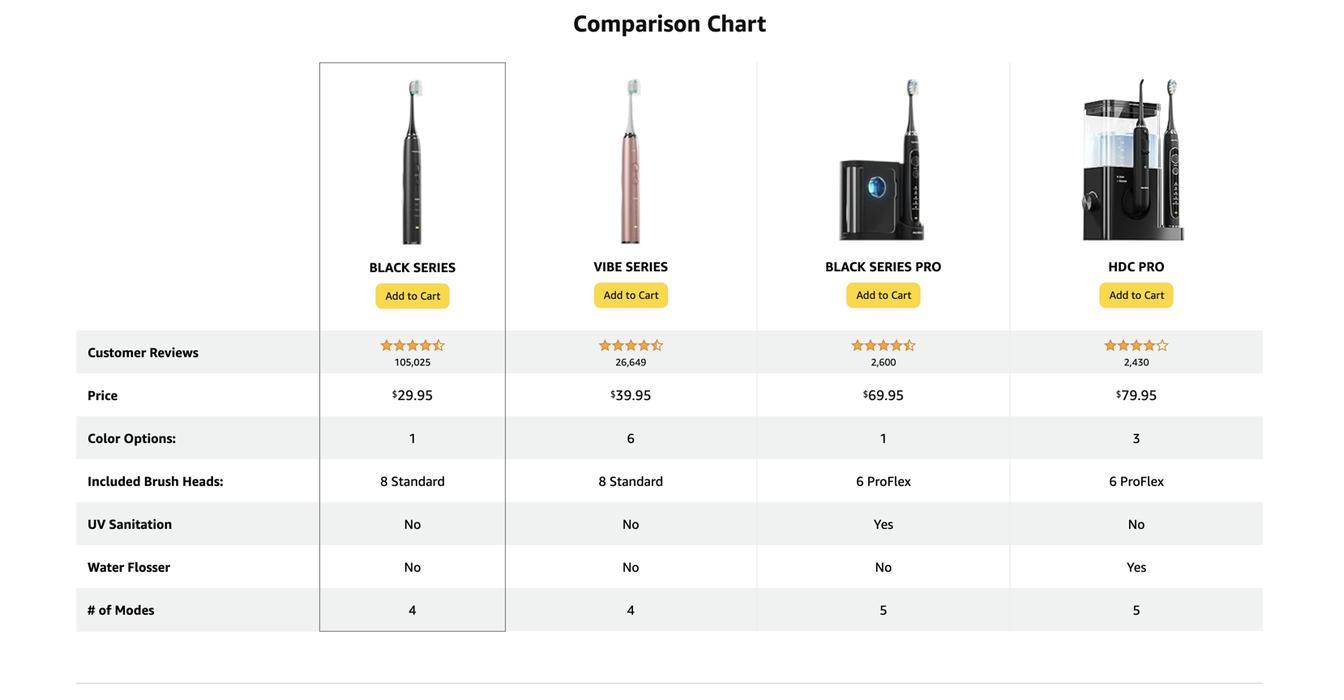 Task type: locate. For each thing, give the bounding box(es) containing it.
79
[[1122, 387, 1138, 404]]

add to cart submit down hdc pro
[[1101, 284, 1173, 307]]

4 . from the left
[[1138, 387, 1141, 404]]

.
[[414, 387, 417, 404], [632, 387, 635, 404], [885, 387, 888, 404], [1138, 387, 1141, 404]]

sanitation
[[109, 517, 172, 532]]

Add to Cart submit
[[595, 284, 667, 307], [848, 284, 920, 307], [1101, 284, 1173, 307], [377, 285, 449, 308]]

1 horizontal spatial 5
[[1133, 603, 1141, 618]]

3 . from the left
[[885, 387, 888, 404]]

add to cart down black series
[[386, 290, 441, 302]]

95 right 79
[[1141, 387, 1158, 404]]

1 horizontal spatial 6
[[857, 474, 864, 489]]

customer
[[88, 345, 146, 360]]

5
[[880, 603, 888, 618], [1133, 603, 1141, 618]]

add down the vibe
[[604, 289, 623, 302]]

add to cart down vibe series
[[604, 289, 659, 302]]

cart for vibe series
[[639, 289, 659, 302]]

pro image
[[803, 68, 965, 251]]

hdc pro link
[[1022, 68, 1252, 283]]

0 horizontal spatial 4
[[409, 603, 417, 618]]

2 4 from the left
[[627, 603, 635, 618]]

$ for 79
[[1117, 389, 1122, 400]]

0 horizontal spatial 6 proflex
[[857, 474, 911, 489]]

1
[[409, 431, 417, 446], [880, 431, 888, 446]]

2 1 from the left
[[880, 431, 888, 446]]

. down 2,430
[[1138, 387, 1141, 404]]

$ inside $ 69 . 95
[[863, 389, 869, 400]]

price
[[88, 388, 118, 403]]

0 horizontal spatial standard
[[391, 474, 445, 489]]

black series pro
[[826, 259, 942, 274]]

1 pro from the left
[[916, 259, 942, 274]]

cart down vibe series
[[639, 289, 659, 302]]

cart down black series
[[420, 290, 441, 302]]

. down 2,600
[[885, 387, 888, 404]]

1 horizontal spatial 8 standard
[[599, 474, 664, 489]]

cart for hdc pro
[[1145, 289, 1165, 302]]

standard
[[391, 474, 445, 489], [610, 474, 664, 489]]

1 4 from the left
[[409, 603, 417, 618]]

$ 29 . 95
[[392, 387, 433, 404]]

. down 105,025
[[414, 387, 417, 404]]

0 horizontal spatial proflex
[[868, 474, 911, 489]]

vibe image
[[550, 68, 712, 251]]

0 horizontal spatial 5
[[880, 603, 888, 618]]

95 right 39
[[635, 387, 652, 404]]

95 for 39
[[635, 387, 652, 404]]

4 $ from the left
[[1117, 389, 1122, 400]]

$ inside $ 29 . 95
[[392, 389, 398, 400]]

to for hdc pro
[[1132, 289, 1142, 302]]

included brush heads:
[[88, 474, 223, 489]]

69
[[869, 387, 885, 404]]

add to cart down black series pro
[[857, 289, 912, 302]]

black for black series pro
[[826, 259, 866, 274]]

95 right '69'
[[888, 387, 904, 404]]

1 horizontal spatial standard
[[610, 474, 664, 489]]

$
[[392, 389, 398, 400], [611, 389, 616, 400], [863, 389, 869, 400], [1117, 389, 1122, 400]]

2 95 from the left
[[635, 387, 652, 404]]

0 vertical spatial yes
[[874, 517, 894, 532]]

8
[[380, 474, 388, 489], [599, 474, 606, 489]]

29
[[398, 387, 414, 404]]

0 horizontal spatial black
[[369, 260, 410, 275]]

color
[[88, 431, 120, 446]]

cart down hdc pro
[[1145, 289, 1165, 302]]

add down black series
[[386, 290, 405, 302]]

add to cart for black series
[[386, 290, 441, 302]]

series for black series
[[413, 260, 456, 275]]

series inside "link"
[[413, 260, 456, 275]]

vibe series
[[594, 259, 668, 274]]

cart
[[639, 289, 659, 302], [892, 289, 912, 302], [1145, 289, 1165, 302], [420, 290, 441, 302]]

brush
[[144, 474, 179, 489]]

1 . from the left
[[414, 387, 417, 404]]

add down black series pro
[[857, 289, 876, 302]]

1 horizontal spatial 8
[[599, 474, 606, 489]]

to down black series pro
[[879, 289, 889, 302]]

1 $ from the left
[[392, 389, 398, 400]]

26,649
[[616, 357, 647, 368]]

95
[[417, 387, 433, 404], [635, 387, 652, 404], [888, 387, 904, 404], [1141, 387, 1158, 404]]

1 horizontal spatial 4
[[627, 603, 635, 618]]

3 95 from the left
[[888, 387, 904, 404]]

1 95 from the left
[[417, 387, 433, 404]]

add
[[604, 289, 623, 302], [857, 289, 876, 302], [1110, 289, 1129, 302], [386, 290, 405, 302]]

1 1 from the left
[[409, 431, 417, 446]]

1 vertical spatial yes
[[1127, 560, 1147, 575]]

2,430
[[1124, 357, 1150, 368]]

yes
[[874, 517, 894, 532], [1127, 560, 1147, 575]]

to for vibe series
[[626, 289, 636, 302]]

to
[[626, 289, 636, 302], [879, 289, 889, 302], [1132, 289, 1142, 302], [408, 290, 418, 302]]

$ for 29
[[392, 389, 398, 400]]

add to cart down hdc pro
[[1110, 289, 1165, 302]]

to down black series
[[408, 290, 418, 302]]

vibe series link
[[517, 68, 746, 283]]

1 5 from the left
[[880, 603, 888, 618]]

color options:
[[88, 431, 176, 446]]

1 horizontal spatial 1
[[880, 431, 888, 446]]

cart down black series pro
[[892, 289, 912, 302]]

hdc pro
[[1109, 259, 1165, 274]]

1 horizontal spatial series
[[626, 259, 668, 274]]

add to cart for vibe series
[[604, 289, 659, 302]]

1 6 proflex from the left
[[857, 474, 911, 489]]

1 8 from the left
[[380, 474, 388, 489]]

4 95 from the left
[[1141, 387, 1158, 404]]

add to cart submit down black series
[[377, 285, 449, 308]]

$ inside the '$ 79 . 95'
[[1117, 389, 1122, 400]]

water
[[88, 560, 124, 575]]

black series image
[[332, 69, 494, 251]]

add down hdc on the top of page
[[1110, 289, 1129, 302]]

to down hdc pro
[[1132, 289, 1142, 302]]

. for 39
[[632, 387, 635, 404]]

series
[[626, 259, 668, 274], [870, 259, 912, 274], [413, 260, 456, 275]]

95 for 29
[[417, 387, 433, 404]]

0 horizontal spatial 8
[[380, 474, 388, 489]]

to for black series
[[408, 290, 418, 302]]

2 proflex from the left
[[1121, 474, 1164, 489]]

add to cart submit for black series pro
[[848, 284, 920, 307]]

. for 79
[[1138, 387, 1141, 404]]

add to cart for hdc pro
[[1110, 289, 1165, 302]]

0 horizontal spatial pro
[[916, 259, 942, 274]]

cart for black series
[[420, 290, 441, 302]]

add to cart submit down black series pro
[[848, 284, 920, 307]]

comparison
[[573, 10, 701, 37]]

black inside "link"
[[369, 260, 410, 275]]

6
[[627, 431, 635, 446], [857, 474, 864, 489], [1110, 474, 1117, 489]]

6 proflex
[[857, 474, 911, 489], [1110, 474, 1164, 489]]

1 horizontal spatial 6 proflex
[[1110, 474, 1164, 489]]

$ for 39
[[611, 389, 616, 400]]

add to cart for black series pro
[[857, 289, 912, 302]]

0 horizontal spatial 1
[[409, 431, 417, 446]]

proflex
[[868, 474, 911, 489], [1121, 474, 1164, 489]]

cart for black series pro
[[892, 289, 912, 302]]

2 $ from the left
[[611, 389, 616, 400]]

1 down $ 29 . 95
[[409, 431, 417, 446]]

8 standard
[[380, 474, 445, 489], [599, 474, 664, 489]]

customer reviews
[[88, 345, 199, 360]]

included
[[88, 474, 141, 489]]

no
[[404, 517, 421, 532], [623, 517, 640, 532], [1129, 517, 1145, 532], [404, 560, 421, 575], [623, 560, 640, 575], [876, 560, 892, 575]]

2 pro from the left
[[1139, 259, 1165, 274]]

2 8 standard from the left
[[599, 474, 664, 489]]

series for black series pro
[[870, 259, 912, 274]]

pro
[[916, 259, 942, 274], [1139, 259, 1165, 274]]

add to cart submit down vibe series
[[595, 284, 667, 307]]

2 . from the left
[[632, 387, 635, 404]]

heads:
[[182, 474, 223, 489]]

3 $ from the left
[[863, 389, 869, 400]]

to down vibe series
[[626, 289, 636, 302]]

black
[[826, 259, 866, 274], [369, 260, 410, 275]]

. down 26,649
[[632, 387, 635, 404]]

1 horizontal spatial pro
[[1139, 259, 1165, 274]]

1 down $ 69 . 95
[[880, 431, 888, 446]]

add to cart
[[604, 289, 659, 302], [857, 289, 912, 302], [1110, 289, 1165, 302], [386, 290, 441, 302]]

95 right 29
[[417, 387, 433, 404]]

1 horizontal spatial proflex
[[1121, 474, 1164, 489]]

2 horizontal spatial series
[[870, 259, 912, 274]]

chart
[[707, 10, 766, 37]]

0 horizontal spatial 8 standard
[[380, 474, 445, 489]]

1 horizontal spatial black
[[826, 259, 866, 274]]

$ inside $ 39 . 95
[[611, 389, 616, 400]]

reviews
[[150, 345, 199, 360]]

black series pro link
[[769, 68, 999, 283]]

4
[[409, 603, 417, 618], [627, 603, 635, 618]]

0 horizontal spatial series
[[413, 260, 456, 275]]



Task type: describe. For each thing, give the bounding box(es) containing it.
1 8 standard from the left
[[380, 474, 445, 489]]

1 standard from the left
[[391, 474, 445, 489]]

modes
[[115, 603, 154, 618]]

flosser
[[128, 560, 170, 575]]

uv
[[88, 517, 106, 532]]

hdc pro image
[[1056, 68, 1218, 251]]

series for vibe series
[[626, 259, 668, 274]]

2 5 from the left
[[1133, 603, 1141, 618]]

1 horizontal spatial yes
[[1127, 560, 1147, 575]]

2 standard from the left
[[610, 474, 664, 489]]

hdc
[[1109, 259, 1136, 274]]

water flosser
[[88, 560, 170, 575]]

pro inside black series pro link
[[916, 259, 942, 274]]

# of modes
[[88, 603, 154, 618]]

add to cart submit for black series
[[377, 285, 449, 308]]

comparison chart
[[573, 10, 766, 37]]

105,025
[[394, 357, 431, 368]]

0 horizontal spatial 6
[[627, 431, 635, 446]]

3
[[1133, 431, 1141, 446]]

black for black series
[[369, 260, 410, 275]]

uv sanitation
[[88, 517, 172, 532]]

2 6 proflex from the left
[[1110, 474, 1164, 489]]

add for black series
[[386, 290, 405, 302]]

black series
[[369, 260, 456, 275]]

add for black series pro
[[857, 289, 876, 302]]

95 for 69
[[888, 387, 904, 404]]

0 horizontal spatial yes
[[874, 517, 894, 532]]

. for 69
[[885, 387, 888, 404]]

39
[[616, 387, 632, 404]]

2,600
[[871, 357, 897, 368]]

2 horizontal spatial 6
[[1110, 474, 1117, 489]]

95 for 79
[[1141, 387, 1158, 404]]

add for vibe series
[[604, 289, 623, 302]]

vibe
[[594, 259, 622, 274]]

. for 29
[[414, 387, 417, 404]]

of
[[99, 603, 111, 618]]

pro inside hdc pro link
[[1139, 259, 1165, 274]]

$ 69 . 95
[[863, 387, 904, 404]]

add to cart submit for hdc pro
[[1101, 284, 1173, 307]]

#
[[88, 603, 95, 618]]

1 proflex from the left
[[868, 474, 911, 489]]

add to cart submit for vibe series
[[595, 284, 667, 307]]

black series link
[[332, 69, 494, 284]]

to for black series pro
[[879, 289, 889, 302]]

add for hdc pro
[[1110, 289, 1129, 302]]

$ 79 . 95
[[1117, 387, 1158, 404]]

2 8 from the left
[[599, 474, 606, 489]]

$ 39 . 95
[[611, 387, 652, 404]]

$ for 69
[[863, 389, 869, 400]]

options:
[[124, 431, 176, 446]]



Task type: vqa. For each thing, say whether or not it's contained in the screenshot.
1st the 95 from the right
yes



